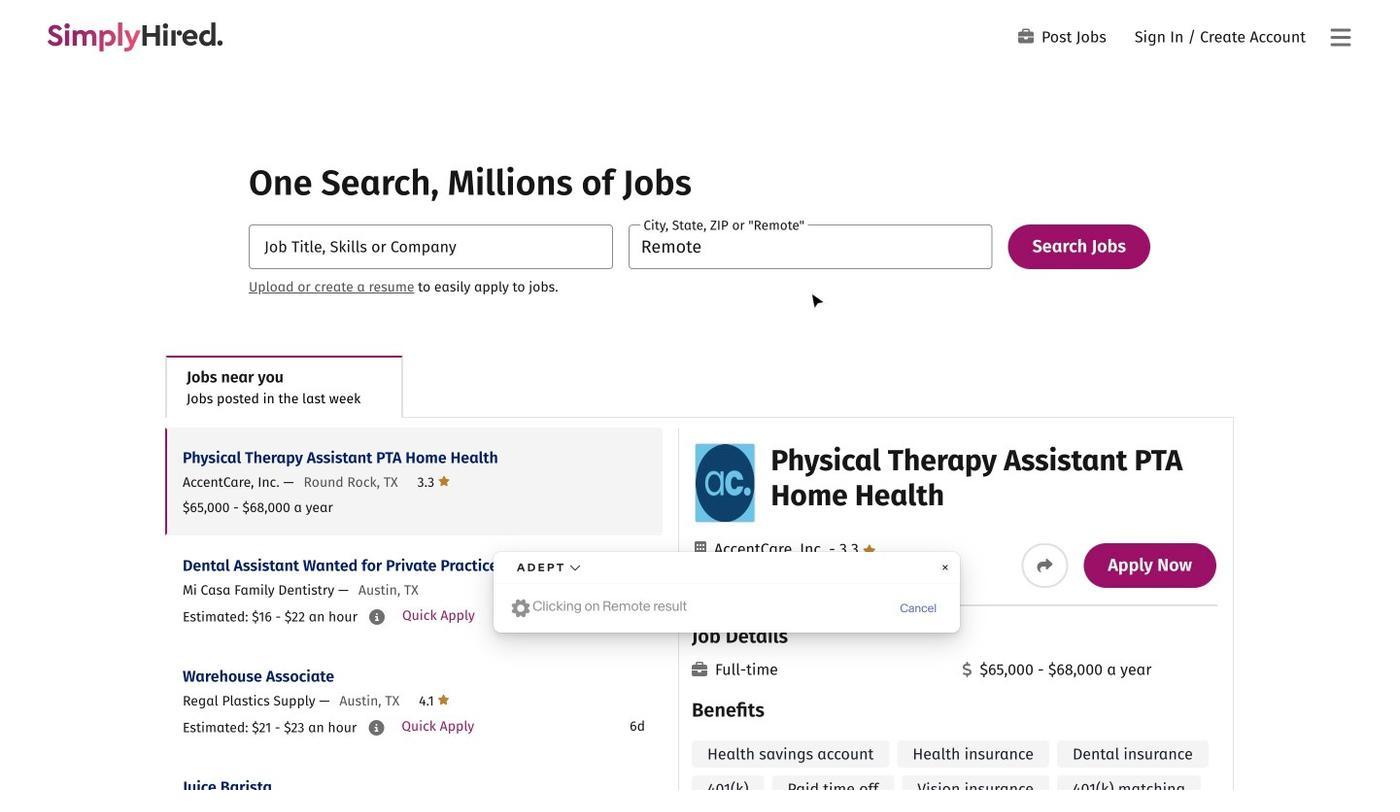 Task type: locate. For each thing, give the bounding box(es) containing it.
1 vertical spatial job salary disclaimer image
[[369, 720, 384, 736]]

0 vertical spatial 3.3 out of 5 stars element
[[418, 473, 450, 490]]

star image inside "element"
[[863, 545, 876, 557]]

star image for "4.1 out of 5 stars" element
[[438, 692, 449, 707]]

main menu image
[[1331, 26, 1352, 49]]

star image for 3.3 out of 5 stars "element" in the physical therapy assistant pta home health element
[[863, 545, 876, 557]]

None field
[[249, 225, 613, 269], [629, 225, 993, 269], [249, 225, 613, 269], [629, 225, 993, 269]]

physical therapy assistant pta home health element
[[679, 428, 1234, 790]]

building image
[[695, 541, 707, 557]]

1 horizontal spatial 3.3 out of 5 stars element
[[825, 540, 876, 558]]

1 vertical spatial star image
[[438, 692, 449, 707]]

0 vertical spatial job salary disclaimer image
[[369, 609, 385, 625]]

3.3 out of 5 stars element
[[418, 473, 450, 490], [825, 540, 876, 558]]

briefcase image
[[1019, 28, 1034, 44], [692, 662, 708, 678]]

None text field
[[629, 225, 993, 269]]

star image
[[438, 473, 450, 489]]

list
[[165, 428, 663, 790]]

0 vertical spatial star image
[[863, 545, 876, 557]]

job salary disclaimer image
[[369, 609, 385, 625], [369, 720, 384, 736]]

0 horizontal spatial star image
[[438, 692, 449, 707]]

star image
[[863, 545, 876, 557], [438, 692, 449, 707]]

0 horizontal spatial briefcase image
[[692, 662, 708, 678]]

1 horizontal spatial star image
[[863, 545, 876, 557]]

2 job salary disclaimer image from the top
[[369, 720, 384, 736]]

None text field
[[249, 225, 613, 269]]

0 vertical spatial briefcase image
[[1019, 28, 1034, 44]]

1 vertical spatial briefcase image
[[692, 662, 708, 678]]

1 vertical spatial 3.3 out of 5 stars element
[[825, 540, 876, 558]]



Task type: vqa. For each thing, say whether or not it's contained in the screenshot.
the leftmost job salary disclaimer icon
no



Task type: describe. For each thing, give the bounding box(es) containing it.
simplyhired logo image
[[47, 22, 224, 52]]

company logo for accentcare, inc. image
[[696, 444, 755, 522]]

location dot image
[[695, 571, 707, 586]]

4.1 out of 5 stars element
[[419, 692, 449, 709]]

share this job image
[[1038, 558, 1053, 574]]

dollar sign image
[[963, 662, 973, 678]]

3.3 out of 5 stars element inside physical therapy assistant pta home health element
[[825, 540, 876, 558]]

1 horizontal spatial briefcase image
[[1019, 28, 1034, 44]]

1 job salary disclaimer image from the top
[[369, 609, 385, 625]]

0 horizontal spatial 3.3 out of 5 stars element
[[418, 473, 450, 490]]



